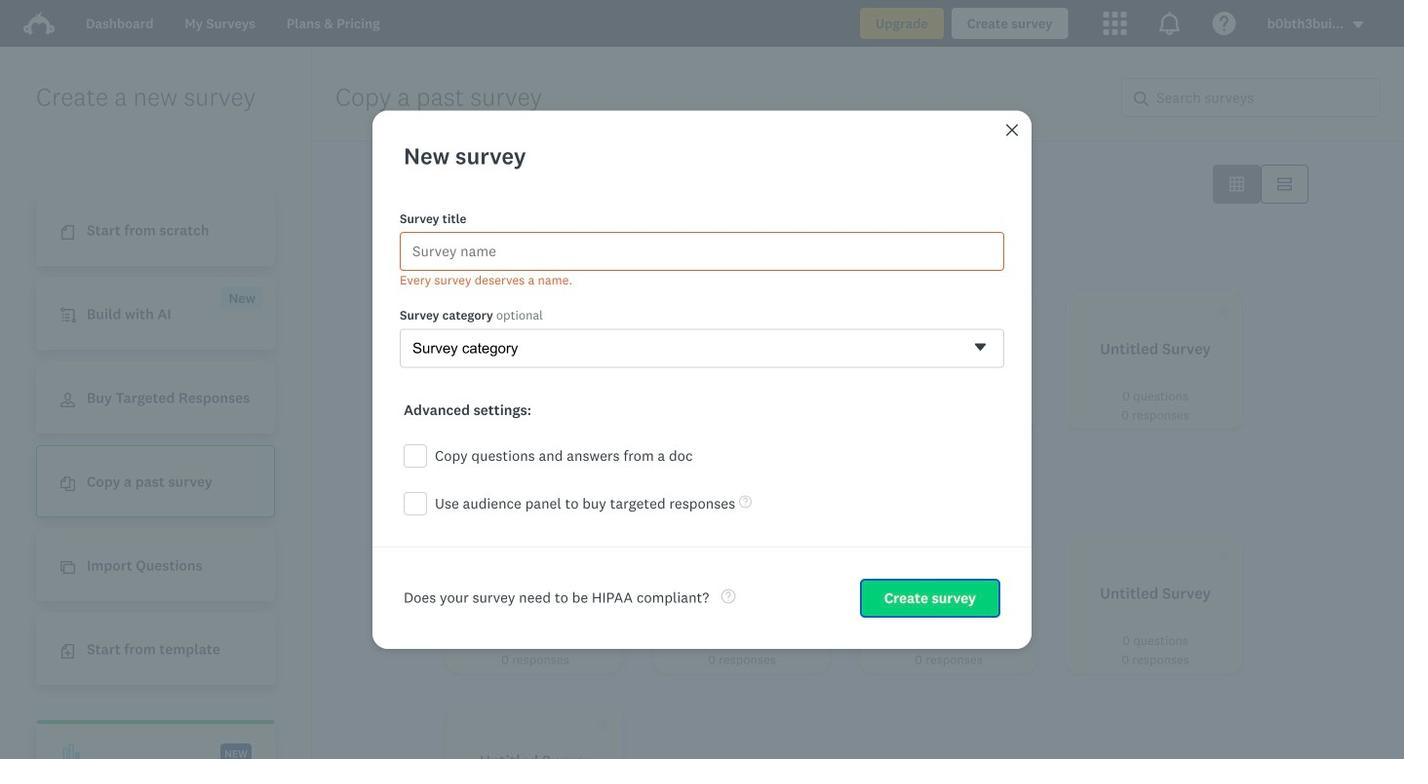 Task type: vqa. For each thing, say whether or not it's contained in the screenshot.
leftmost Products Icon
no



Task type: locate. For each thing, give the bounding box(es) containing it.
close image
[[1005, 122, 1020, 138], [1007, 124, 1018, 136]]

products icon image
[[1104, 12, 1127, 35], [1104, 12, 1127, 35]]

starfilled image
[[1216, 304, 1231, 319], [596, 549, 611, 564], [803, 549, 817, 564]]

2 horizontal spatial starfilled image
[[1216, 304, 1231, 319]]

Survey name field
[[400, 232, 1005, 271]]

2 brand logo image from the top
[[23, 12, 55, 35]]

brand logo image
[[23, 8, 55, 39], [23, 12, 55, 35]]

document image
[[60, 226, 75, 240]]

documentclone image
[[60, 477, 75, 492]]

help icon image
[[1213, 12, 1236, 35]]

dropdown arrow icon image
[[1352, 18, 1365, 32], [1354, 21, 1364, 28]]

1 horizontal spatial starfilled image
[[1009, 549, 1024, 564]]

textboxmultiple image
[[1278, 177, 1292, 192]]

dialog
[[373, 110, 1032, 649]]

starfilled image
[[1009, 549, 1024, 564], [1216, 549, 1231, 564], [596, 717, 611, 731]]

Search surveys field
[[1149, 79, 1380, 116]]

user image
[[60, 393, 75, 408]]

documentplus image
[[60, 645, 75, 660]]

notification center icon image
[[1158, 12, 1182, 35]]

0 horizontal spatial starfilled image
[[596, 549, 611, 564]]

help image
[[739, 496, 752, 509]]

search image
[[1134, 92, 1149, 106]]



Task type: describe. For each thing, give the bounding box(es) containing it.
grid image
[[1230, 177, 1245, 192]]

1 brand logo image from the top
[[23, 8, 55, 39]]

clone image
[[60, 561, 75, 576]]

help image
[[721, 590, 736, 604]]

1 horizontal spatial starfilled image
[[803, 549, 817, 564]]

0 horizontal spatial starfilled image
[[596, 717, 611, 731]]

2 horizontal spatial starfilled image
[[1216, 549, 1231, 564]]



